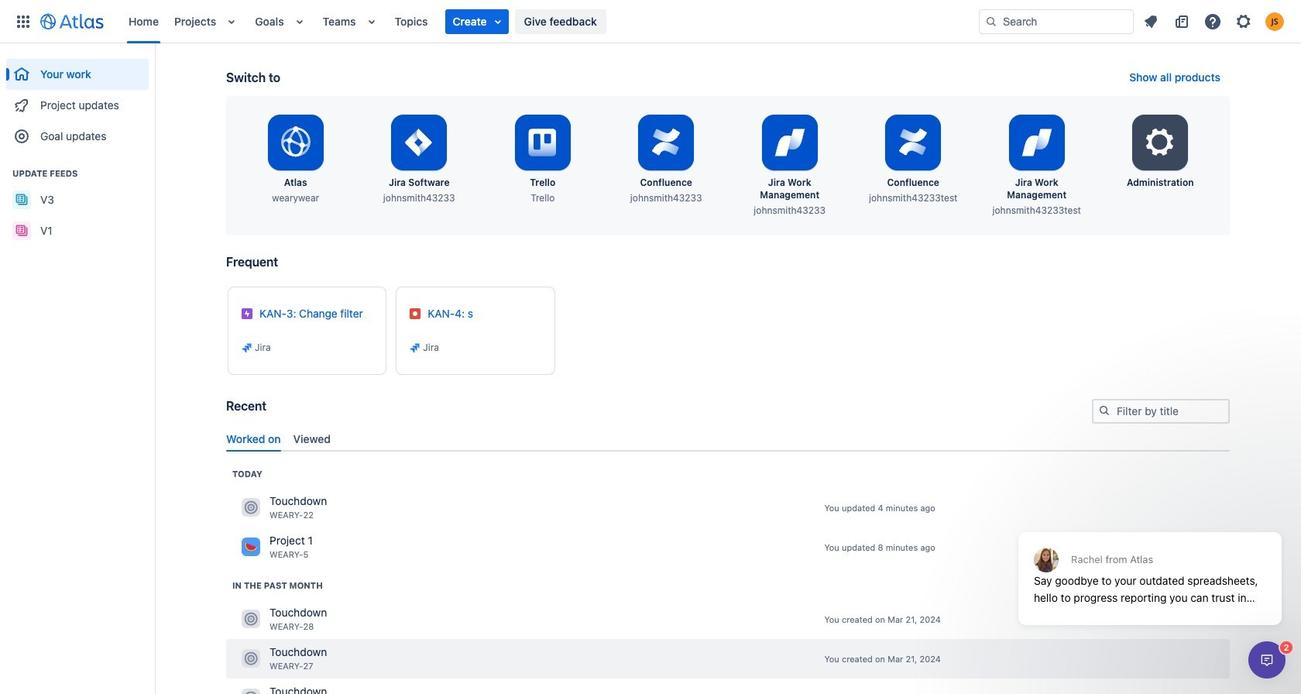 Task type: describe. For each thing, give the bounding box(es) containing it.
4 townsquare image from the top
[[242, 649, 260, 668]]

townsquare image
[[242, 689, 260, 694]]

list item inside list
[[445, 9, 509, 34]]

0 vertical spatial dialog
[[1011, 494, 1290, 637]]

0 horizontal spatial list
[[121, 0, 979, 43]]

notifications image
[[1142, 12, 1160, 31]]

settings image inside list
[[1235, 12, 1253, 31]]

1 vertical spatial dialog
[[1249, 641, 1286, 679]]

0 vertical spatial heading
[[6, 167, 149, 180]]

2 townsquare image from the top
[[242, 538, 260, 556]]

help image
[[1204, 12, 1222, 31]]

heading for second townsquare image from the bottom of the page
[[232, 579, 323, 592]]

1 vertical spatial settings image
[[1142, 124, 1179, 161]]



Task type: locate. For each thing, give the bounding box(es) containing it.
1 vertical spatial heading
[[232, 468, 262, 480]]

search image
[[985, 15, 998, 27]]

tab list
[[220, 426, 1236, 451]]

2 vertical spatial heading
[[232, 579, 323, 592]]

None search field
[[979, 9, 1134, 34]]

Filter by title field
[[1094, 400, 1229, 422]]

0 vertical spatial settings image
[[1235, 12, 1253, 31]]

jira image
[[241, 342, 253, 354], [241, 342, 253, 354], [409, 342, 422, 354], [409, 342, 422, 354]]

Search field
[[979, 9, 1134, 34]]

list
[[121, 0, 979, 43], [1137, 9, 1292, 34]]

1 group from the top
[[6, 43, 149, 156]]

switch to... image
[[14, 12, 33, 31]]

list item
[[445, 9, 509, 34]]

dialog
[[1011, 494, 1290, 637], [1249, 641, 1286, 679]]

2 group from the top
[[6, 152, 149, 251]]

0 horizontal spatial settings image
[[1142, 124, 1179, 161]]

heading
[[6, 167, 149, 180], [232, 468, 262, 480], [232, 579, 323, 592]]

1 townsquare image from the top
[[242, 498, 260, 517]]

1 horizontal spatial settings image
[[1235, 12, 1253, 31]]

3 townsquare image from the top
[[242, 610, 260, 628]]

settings image
[[1235, 12, 1253, 31], [1142, 124, 1179, 161]]

townsquare image
[[242, 498, 260, 517], [242, 538, 260, 556], [242, 610, 260, 628], [242, 649, 260, 668]]

heading for first townsquare image
[[232, 468, 262, 480]]

1 horizontal spatial list
[[1137, 9, 1292, 34]]

group
[[6, 43, 149, 156], [6, 152, 149, 251]]

banner
[[0, 0, 1301, 43]]

top element
[[9, 0, 979, 43]]

account image
[[1266, 12, 1284, 31]]

search image
[[1098, 404, 1111, 417]]



Task type: vqa. For each thing, say whether or not it's contained in the screenshot.
the left list
yes



